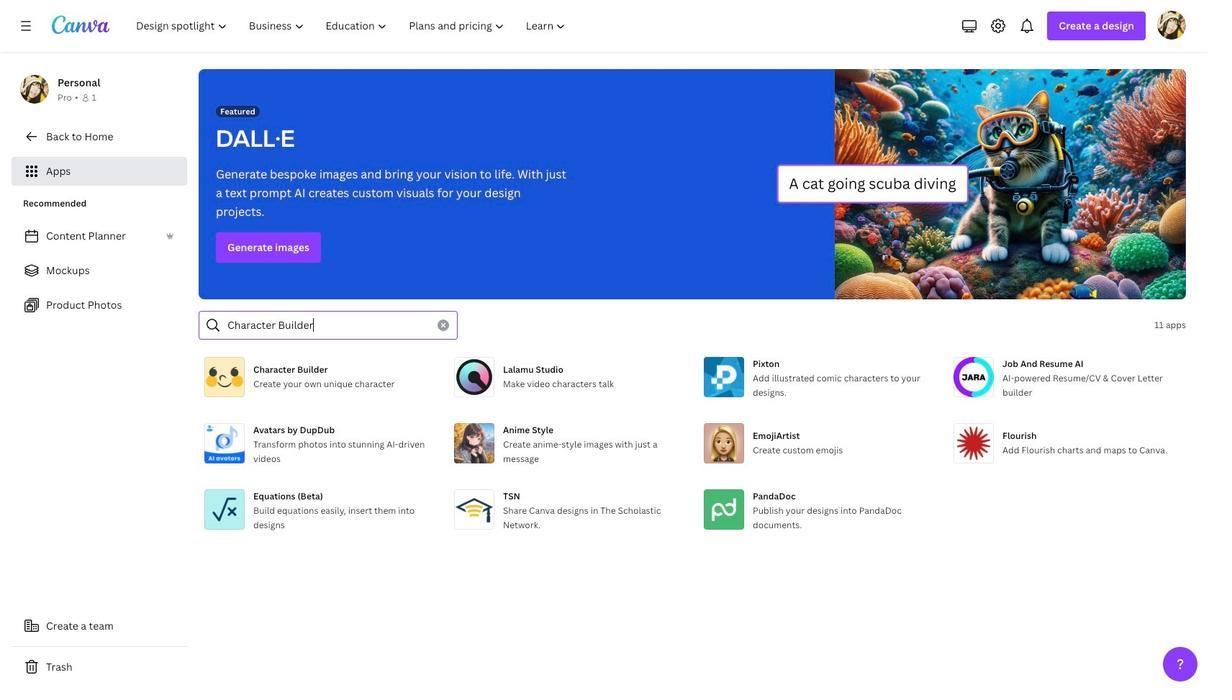 Task type: locate. For each thing, give the bounding box(es) containing it.
stephanie aranda image
[[1158, 11, 1186, 40]]

Input field to search for apps search field
[[227, 312, 429, 339]]

top level navigation element
[[127, 12, 578, 40]]

list
[[12, 222, 187, 320]]



Task type: vqa. For each thing, say whether or not it's contained in the screenshot.
An image with a cursor next to a text box containing the prompt "A cat going scuba diving" to generate an image. The generated image of a cat doing scuba diving is behind the text box.
yes



Task type: describe. For each thing, give the bounding box(es) containing it.
an image with a cursor next to a text box containing the prompt "a cat going scuba diving" to generate an image. the generated image of a cat doing scuba diving is behind the text box. image
[[777, 69, 1186, 299]]



